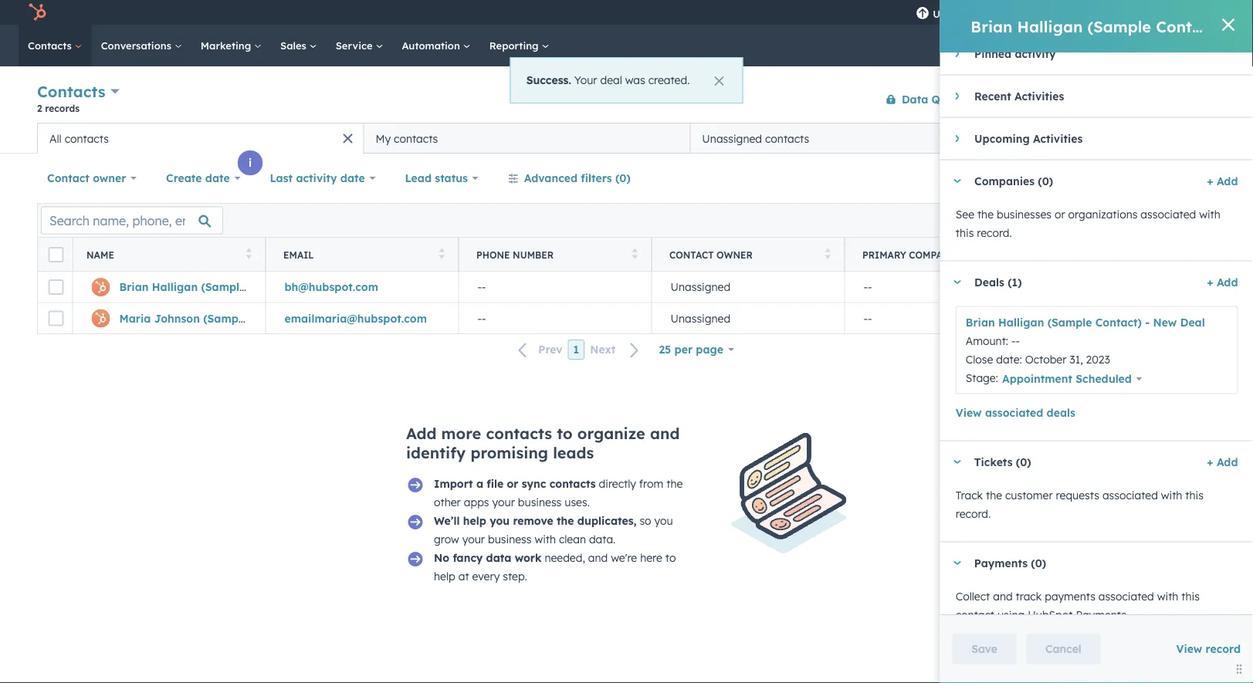 Task type: locate. For each thing, give the bounding box(es) containing it.
a
[[476, 477, 484, 491]]

add for companies (0)
[[1217, 174, 1238, 187]]

2 vertical spatial +
[[1207, 455, 1213, 469]]

and inside needed, and we're here to help at every step.
[[588, 551, 608, 565]]

caret image
[[955, 91, 959, 101], [955, 134, 959, 143], [953, 280, 962, 284], [953, 561, 962, 565]]

or inside see the businesses or organizations associated with this record.
[[1055, 207, 1065, 221]]

1 vertical spatial contact
[[670, 249, 714, 261]]

with for so you grow your business with clean data.
[[535, 533, 556, 546]]

advanced filters (0) button
[[498, 163, 641, 194]]

you inside so you grow your business with clean data.
[[655, 514, 673, 528]]

brian halligan (sample contact)
[[971, 17, 1223, 36], [119, 280, 296, 294]]

hubspot link
[[19, 3, 58, 22]]

0 horizontal spatial contact
[[47, 171, 90, 185]]

contacts link
[[19, 25, 92, 66]]

the inside track the customer requests associated with this record.
[[986, 488, 1002, 502]]

1 horizontal spatial you
[[655, 514, 673, 528]]

press to sort. image
[[439, 248, 445, 259], [632, 248, 638, 259], [825, 248, 831, 259]]

close image right created.
[[715, 76, 724, 86]]

halligan up the johnson
[[152, 280, 198, 294]]

0 vertical spatial this
[[956, 226, 974, 239]]

0 vertical spatial contact owner
[[47, 171, 126, 185]]

organize
[[578, 424, 646, 443]]

emailmaria@hubspot.com link
[[285, 312, 427, 325]]

this for collect and track payments associated with this contact using hubspot payments.
[[1182, 590, 1200, 603]]

company
[[909, 249, 956, 261]]

phone number
[[477, 249, 554, 261]]

2 vertical spatial caret image
[[953, 460, 962, 464]]

edit columns
[[1147, 215, 1203, 226]]

0 horizontal spatial you
[[490, 514, 510, 528]]

appointment scheduled button
[[998, 371, 1146, 387]]

0 vertical spatial owner
[[93, 171, 126, 185]]

or
[[1055, 207, 1065, 221], [507, 477, 519, 491]]

payments (0) button
[[940, 542, 1232, 584]]

my contacts button
[[364, 123, 690, 154]]

import inside button
[[1072, 93, 1103, 105]]

1 vertical spatial or
[[507, 477, 519, 491]]

this inside track the customer requests associated with this record.
[[1185, 488, 1204, 502]]

activity
[[1082, 249, 1128, 261]]

status
[[435, 171, 468, 185]]

caret image inside payments (0) dropdown button
[[953, 561, 962, 565]]

success.
[[526, 74, 571, 87]]

0 vertical spatial record.
[[977, 226, 1012, 239]]

johnsmith
[[1164, 6, 1210, 19]]

0 vertical spatial and
[[650, 424, 680, 443]]

and inside collect and track payments associated with this contact using hubspot payments.
[[993, 590, 1013, 603]]

i down all contacts button
[[249, 156, 252, 170]]

-
[[478, 280, 482, 294], [482, 280, 486, 294], [864, 280, 868, 294], [868, 280, 872, 294], [478, 312, 482, 325], [482, 312, 486, 325], [864, 312, 868, 325], [868, 312, 872, 325], [1057, 312, 1061, 325], [1061, 312, 1065, 325], [1145, 315, 1150, 329], [1011, 334, 1016, 347], [1016, 334, 1020, 347]]

+ add button
[[1207, 172, 1238, 190], [1207, 273, 1238, 291], [1207, 453, 1238, 471]]

the
[[977, 207, 994, 221], [667, 477, 683, 491], [986, 488, 1002, 502], [557, 514, 574, 528]]

1 horizontal spatial view
[[1177, 643, 1203, 656]]

0 horizontal spatial brian halligan (sample contact)
[[119, 280, 296, 294]]

(0) inside button
[[616, 171, 631, 185]]

1 vertical spatial contacts
[[37, 82, 106, 101]]

customer
[[1005, 488, 1053, 502]]

1 horizontal spatial date
[[340, 171, 365, 185]]

0 vertical spatial i button
[[1047, 100, 1071, 124]]

1 vertical spatial owner
[[717, 249, 753, 261]]

(0) right tickets
[[1016, 455, 1031, 469]]

2 horizontal spatial and
[[993, 590, 1013, 603]]

tickets (0)
[[974, 455, 1031, 469]]

i for right i button
[[1057, 105, 1060, 119]]

you right the 'so'
[[655, 514, 673, 528]]

+ add
[[1207, 174, 1238, 187], [1207, 275, 1238, 289], [1207, 455, 1238, 469]]

1 vertical spatial contact owner
[[670, 249, 753, 261]]

caret image down the quality
[[955, 134, 959, 143]]

your down file
[[492, 496, 515, 509]]

3 + add button from the top
[[1207, 453, 1238, 471]]

with inside so you grow your business with clean data.
[[535, 533, 556, 546]]

-- button up prev
[[459, 303, 652, 334]]

caret image left pinned
[[955, 49, 959, 58]]

(1)
[[1007, 275, 1022, 289]]

halligan up pinned activity
[[1018, 17, 1083, 36]]

the right track
[[986, 488, 1002, 502]]

contact owner inside popup button
[[47, 171, 126, 185]]

your up the fancy
[[462, 533, 485, 546]]

caret image for payments
[[953, 561, 962, 565]]

2 press to sort. element from the left
[[439, 248, 445, 261]]

0 horizontal spatial view
[[956, 406, 982, 419]]

3 + from the top
[[1207, 455, 1213, 469]]

edit columns button
[[1137, 210, 1213, 231]]

contacts inside 'popup button'
[[37, 82, 106, 101]]

file
[[487, 477, 504, 491]]

record. down track
[[956, 507, 991, 520]]

1 date from the left
[[205, 171, 230, 185]]

this inside collect and track payments associated with this contact using hubspot payments.
[[1182, 590, 1200, 603]]

caret image for tickets (0)
[[953, 460, 962, 464]]

brian up maria
[[119, 280, 149, 294]]

record. down "businesses"
[[977, 226, 1012, 239]]

the right 'from'
[[667, 477, 683, 491]]

3 press to sort. element from the left
[[632, 248, 638, 261]]

search button
[[1213, 32, 1240, 59]]

0 vertical spatial or
[[1055, 207, 1065, 221]]

your inside directly from the other apps your business uses.
[[492, 496, 515, 509]]

lead status
[[405, 171, 468, 185]]

2 vertical spatial + add
[[1207, 455, 1238, 469]]

caret image for companies (0)
[[953, 179, 962, 183]]

business up the we'll help you remove the duplicates,
[[518, 496, 562, 509]]

view
[[1075, 131, 1100, 145]]

4 press to sort. element from the left
[[825, 248, 831, 261]]

to inside needed, and we're here to help at every step.
[[666, 551, 676, 565]]

help image
[[1063, 7, 1077, 21]]

caret image down primary company column header
[[953, 280, 962, 284]]

contact) down bh@hubspot.com
[[251, 312, 298, 325]]

uses.
[[565, 496, 590, 509]]

next button
[[585, 340, 649, 360]]

0 horizontal spatial or
[[507, 477, 519, 491]]

contacts down hubspot link
[[28, 39, 75, 52]]

with inside see the businesses or organizations associated with this record.
[[1199, 207, 1221, 221]]

business
[[518, 496, 562, 509], [488, 533, 532, 546]]

date right create
[[205, 171, 230, 185]]

2 vertical spatial halligan
[[998, 315, 1044, 329]]

upcoming activities button
[[940, 118, 1238, 159]]

0 vertical spatial unassigned
[[702, 132, 762, 145]]

fancy
[[453, 551, 483, 565]]

0 vertical spatial your
[[492, 496, 515, 509]]

view inside the 'view associated deals' 'link'
[[956, 406, 982, 419]]

0 vertical spatial activities
[[1014, 89, 1064, 103]]

1 vertical spatial activities
[[1033, 132, 1083, 145]]

1 horizontal spatial help
[[463, 514, 486, 528]]

import up view
[[1072, 93, 1103, 105]]

1 unassigned button from the top
[[652, 272, 845, 303]]

maria
[[119, 312, 151, 325]]

1 horizontal spatial and
[[650, 424, 680, 443]]

2 horizontal spatial press to sort. image
[[825, 248, 831, 259]]

1 vertical spatial import
[[434, 477, 473, 491]]

0 horizontal spatial contact owner
[[47, 171, 126, 185]]

2 vertical spatial unassigned
[[671, 312, 731, 325]]

5 press to sort. element from the left
[[1211, 248, 1217, 261]]

date left lead
[[340, 171, 365, 185]]

hubspot
[[1028, 608, 1073, 622]]

you left remove
[[490, 514, 510, 528]]

or right file
[[507, 477, 519, 491]]

0 horizontal spatial i button
[[238, 151, 263, 175]]

export button
[[1078, 210, 1127, 231]]

with inside track the customer requests associated with this record.
[[1161, 488, 1182, 502]]

unassigned inside button
[[702, 132, 762, 145]]

activities inside upcoming activities dropdown button
[[1033, 132, 1083, 145]]

0 vertical spatial contact
[[47, 171, 90, 185]]

1 vertical spatial + add button
[[1207, 273, 1238, 291]]

2 vertical spatial + add button
[[1207, 453, 1238, 471]]

associated down appointment
[[985, 406, 1043, 419]]

bh@hubspot.com link
[[285, 280, 378, 294]]

recent
[[974, 89, 1011, 103]]

(0) up "businesses"
[[1038, 174, 1053, 188]]

1 -- button from the top
[[459, 272, 652, 303]]

1 horizontal spatial last
[[1056, 249, 1079, 261]]

view down stage:
[[956, 406, 982, 419]]

contacts
[[28, 39, 75, 52], [37, 82, 106, 101]]

payments (0)
[[974, 556, 1046, 570]]

1 vertical spatial to
[[666, 551, 676, 565]]

1 horizontal spatial your
[[492, 496, 515, 509]]

john smith image
[[1147, 5, 1161, 19]]

import
[[1072, 93, 1103, 105], [434, 477, 473, 491]]

import up the other
[[434, 477, 473, 491]]

more
[[441, 424, 481, 443]]

tickets
[[974, 455, 1013, 469]]

+ add for see the businesses or organizations associated with this record.
[[1207, 174, 1238, 187]]

contacts for my contacts
[[394, 132, 438, 145]]

press to sort. image for contact
[[825, 248, 831, 259]]

1 vertical spatial + add
[[1207, 275, 1238, 289]]

last inside popup button
[[270, 171, 293, 185]]

0 vertical spatial to
[[557, 424, 573, 443]]

search image
[[1221, 40, 1232, 51]]

1 vertical spatial and
[[588, 551, 608, 565]]

to right the here
[[666, 551, 676, 565]]

directly from the other apps your business uses.
[[434, 477, 683, 509]]

needed, and we're here to help at every step.
[[434, 551, 676, 584]]

companies
[[974, 174, 1034, 188]]

1 horizontal spatial activity
[[1015, 47, 1056, 60]]

alert containing success.
[[510, 57, 743, 103]]

(0) right filters
[[616, 171, 631, 185]]

caret image inside companies (0) dropdown button
[[953, 179, 962, 183]]

0 vertical spatial import
[[1072, 93, 1103, 105]]

1 press to sort. element from the left
[[246, 248, 252, 261]]

with inside collect and track payments associated with this contact using hubspot payments.
[[1157, 590, 1179, 603]]

menu
[[905, 0, 1235, 25]]

caret image for recent
[[955, 91, 959, 101]]

help down no
[[434, 570, 456, 584]]

+ add button for see the businesses or organizations associated with this record.
[[1207, 172, 1238, 190]]

press to sort. element for phone number
[[632, 248, 638, 261]]

caret image inside recent activities 'dropdown button'
[[955, 91, 959, 101]]

press to sort. element
[[246, 248, 252, 261], [439, 248, 445, 261], [632, 248, 638, 261], [825, 248, 831, 261], [1211, 248, 1217, 261]]

associated
[[1141, 207, 1196, 221], [985, 406, 1043, 419], [1102, 488, 1158, 502], [1099, 590, 1154, 603]]

the right see
[[977, 207, 994, 221]]

marketplaces image
[[1031, 7, 1044, 21]]

caret image inside deals (1) dropdown button
[[953, 280, 962, 284]]

1 + add button from the top
[[1207, 172, 1238, 190]]

notifications image
[[1115, 7, 1129, 21]]

1 horizontal spatial brian halligan (sample contact)
[[971, 17, 1223, 36]]

2 date from the left
[[340, 171, 365, 185]]

0 horizontal spatial owner
[[93, 171, 126, 185]]

and up using
[[993, 590, 1013, 603]]

identify
[[406, 443, 466, 463]]

(0) up 'track'
[[1031, 556, 1046, 570]]

needed,
[[545, 551, 585, 565]]

0 horizontal spatial i
[[249, 156, 252, 170]]

0 horizontal spatial activity
[[296, 171, 337, 185]]

menu containing johnsmith
[[905, 0, 1235, 25]]

2 + from the top
[[1207, 275, 1213, 289]]

1 vertical spatial your
[[462, 533, 485, 546]]

add inside add more contacts to organize and identify promising leads
[[406, 424, 437, 443]]

primary company
[[863, 249, 956, 261]]

unassigned for emailmaria@hubspot.com
[[671, 312, 731, 325]]

and down data. in the left of the page
[[588, 551, 608, 565]]

date
[[1131, 249, 1155, 261]]

close image
[[1223, 19, 1235, 31], [715, 76, 724, 86]]

add for deals (1)
[[1217, 275, 1238, 289]]

scheduled
[[1076, 372, 1132, 385]]

0 horizontal spatial last
[[270, 171, 293, 185]]

0 vertical spatial +
[[1207, 174, 1213, 187]]

business inside directly from the other apps your business uses.
[[518, 496, 562, 509]]

or down companies (0) dropdown button
[[1055, 207, 1065, 221]]

0 vertical spatial caret image
[[955, 49, 959, 58]]

activity inside popup button
[[296, 171, 337, 185]]

alert
[[510, 57, 743, 103]]

prev
[[539, 343, 563, 357]]

last for last activity date
[[270, 171, 293, 185]]

2 -- button from the top
[[459, 303, 652, 334]]

0 vertical spatial business
[[518, 496, 562, 509]]

1 vertical spatial caret image
[[953, 179, 962, 183]]

press to sort. image for phone
[[632, 248, 638, 259]]

0 vertical spatial view
[[956, 406, 982, 419]]

caret image up track
[[953, 460, 962, 464]]

contacts button
[[37, 80, 120, 103]]

add view (3/5)
[[1050, 131, 1130, 145]]

+ for see the businesses or organizations associated with this record.
[[1207, 174, 1213, 187]]

step.
[[503, 570, 527, 584]]

business up data
[[488, 533, 532, 546]]

contacts for all contacts
[[65, 132, 109, 145]]

caret image up see
[[953, 179, 962, 183]]

associated right requests
[[1102, 488, 1158, 502]]

0 horizontal spatial press to sort. image
[[439, 248, 445, 259]]

press to sort. element for contact owner
[[825, 248, 831, 261]]

unassigned button for emailmaria@hubspot.com
[[652, 303, 845, 334]]

and up 'from'
[[650, 424, 680, 443]]

0 horizontal spatial and
[[588, 551, 608, 565]]

lead
[[405, 171, 432, 185]]

close image up search image
[[1223, 19, 1235, 31]]

caret image inside pinned activity "dropdown button"
[[955, 49, 959, 58]]

1 vertical spatial i
[[249, 156, 252, 170]]

last
[[270, 171, 293, 185], [1056, 249, 1079, 261]]

phone
[[477, 249, 510, 261]]

view left record
[[1177, 643, 1203, 656]]

view record
[[1177, 643, 1241, 656]]

caret image for upcoming
[[955, 134, 959, 143]]

1 vertical spatial close image
[[715, 76, 724, 86]]

recent activities button
[[940, 75, 1238, 117]]

contacts for unassigned contacts
[[765, 132, 810, 145]]

primary company column header
[[845, 238, 1039, 272]]

1 vertical spatial record.
[[956, 507, 991, 520]]

-- button for bh@hubspot.com
[[459, 272, 652, 303]]

0 vertical spatial close image
[[1223, 19, 1235, 31]]

2 you from the left
[[655, 514, 673, 528]]

1 vertical spatial activity
[[296, 171, 337, 185]]

1 vertical spatial business
[[488, 533, 532, 546]]

halligan up amount: -- close date: october 31, 2023
[[998, 315, 1044, 329]]

2 press to sort. image from the left
[[632, 248, 638, 259]]

pagination navigation
[[509, 340, 649, 360]]

0 horizontal spatial your
[[462, 533, 485, 546]]

-- button down number
[[459, 272, 652, 303]]

i
[[1057, 105, 1060, 119], [249, 156, 252, 170]]

brian up pinned
[[971, 17, 1013, 36]]

unassigned button
[[652, 272, 845, 303], [652, 303, 845, 334]]

0 vertical spatial help
[[463, 514, 486, 528]]

1 vertical spatial view
[[1177, 643, 1203, 656]]

upgrade image
[[916, 7, 930, 21]]

emailmaria@hubspot.com button
[[266, 303, 459, 334]]

contacts up records
[[37, 82, 106, 101]]

1 horizontal spatial press to sort. image
[[632, 248, 638, 259]]

and inside add more contacts to organize and identify promising leads
[[650, 424, 680, 443]]

activities inside recent activities 'dropdown button'
[[1014, 89, 1064, 103]]

contact
[[956, 608, 994, 622]]

caret image
[[955, 49, 959, 58], [953, 179, 962, 183], [953, 460, 962, 464]]

2 vertical spatial this
[[1182, 590, 1200, 603]]

brian up amount:
[[966, 315, 995, 329]]

associated up (cdt)
[[1141, 207, 1196, 221]]

the inside see the businesses or organizations associated with this record.
[[977, 207, 994, 221]]

caret image for deals
[[953, 280, 962, 284]]

2 vertical spatial and
[[993, 590, 1013, 603]]

1 + from the top
[[1207, 174, 1213, 187]]

notifications button
[[1109, 0, 1135, 25]]

press to sort. element for email
[[439, 248, 445, 261]]

contacts inside button
[[765, 132, 810, 145]]

caret image inside upcoming activities dropdown button
[[955, 134, 959, 143]]

bh@hubspot.com
[[285, 280, 378, 294]]

help down apps
[[463, 514, 486, 528]]

associated up payments.
[[1099, 590, 1154, 603]]

1 horizontal spatial owner
[[717, 249, 753, 261]]

1 horizontal spatial i
[[1057, 105, 1060, 119]]

1 press to sort. image from the left
[[439, 248, 445, 259]]

or for sync
[[507, 477, 519, 491]]

calling icon image
[[998, 6, 1012, 20]]

conversations
[[101, 39, 174, 52]]

menu item
[[987, 0, 990, 25]]

0 horizontal spatial date
[[205, 171, 230, 185]]

(0) for payments (0)
[[1031, 556, 1046, 570]]

0 vertical spatial brian halligan (sample contact)
[[971, 17, 1223, 36]]

activity inside "dropdown button"
[[1015, 47, 1056, 60]]

or for organizations
[[1055, 207, 1065, 221]]

3 press to sort. image from the left
[[825, 248, 831, 259]]

to inside add more contacts to organize and identify promising leads
[[557, 424, 573, 443]]

unassigned button for bh@hubspot.com
[[652, 272, 845, 303]]

1 vertical spatial unassigned
[[671, 280, 731, 294]]

with for track the customer requests associated with this record.
[[1161, 488, 1182, 502]]

payments
[[974, 556, 1028, 570]]

0 horizontal spatial to
[[557, 424, 573, 443]]

0 vertical spatial activity
[[1015, 47, 1056, 60]]

2 unassigned button from the top
[[652, 303, 845, 334]]

record. inside track the customer requests associated with this record.
[[956, 507, 991, 520]]

brian halligan (sample contact) - new deal
[[966, 315, 1205, 329]]

3 + add from the top
[[1207, 455, 1238, 469]]

view for view associated deals
[[956, 406, 982, 419]]

1 + add from the top
[[1207, 174, 1238, 187]]

0 horizontal spatial help
[[434, 570, 456, 584]]

other
[[434, 496, 461, 509]]

export
[[1088, 215, 1117, 226]]

advanced filters (0)
[[524, 171, 631, 185]]

caret image inside tickets (0) dropdown button
[[953, 460, 962, 464]]

1 you from the left
[[490, 514, 510, 528]]

service
[[336, 39, 376, 52]]

i up add view (3/5) popup button
[[1057, 105, 1060, 119]]

1 horizontal spatial to
[[666, 551, 676, 565]]

every
[[472, 570, 500, 584]]

caret image up collect
[[953, 561, 962, 565]]

data
[[902, 92, 929, 106]]

owner inside popup button
[[93, 171, 126, 185]]

1 horizontal spatial import
[[1072, 93, 1103, 105]]

organizations
[[1068, 207, 1138, 221]]

0 vertical spatial + add button
[[1207, 172, 1238, 190]]

help
[[463, 514, 486, 528], [434, 570, 456, 584]]

to left the organize
[[557, 424, 573, 443]]

0 horizontal spatial import
[[434, 477, 473, 491]]

0 vertical spatial + add
[[1207, 174, 1238, 187]]

1 vertical spatial help
[[434, 570, 456, 584]]

caret image left recent
[[955, 91, 959, 101]]

0 vertical spatial i
[[1057, 105, 1060, 119]]

1 horizontal spatial contact owner
[[670, 249, 753, 261]]

number
[[513, 249, 554, 261]]

1 vertical spatial +
[[1207, 275, 1213, 289]]



Task type: describe. For each thing, give the bounding box(es) containing it.
contact owner button
[[37, 163, 147, 194]]

associated inside see the businesses or organizations associated with this record.
[[1141, 207, 1196, 221]]

we'll
[[434, 514, 460, 528]]

(0) for tickets (0)
[[1016, 455, 1031, 469]]

deals
[[974, 275, 1004, 289]]

view associated deals
[[956, 406, 1075, 419]]

associated inside collect and track payments associated with this contact using hubspot payments.
[[1099, 590, 1154, 603]]

companies (0) button
[[940, 160, 1201, 202]]

view associated deals link
[[956, 403, 1075, 422]]

business inside so you grow your business with clean data.
[[488, 533, 532, 546]]

tickets (0) button
[[940, 441, 1201, 483]]

record
[[1206, 643, 1241, 656]]

data.
[[589, 533, 616, 546]]

last activity date
[[270, 171, 365, 185]]

edit
[[1147, 215, 1164, 226]]

sales link
[[271, 25, 326, 66]]

collect
[[956, 590, 990, 603]]

associated inside 'link'
[[985, 406, 1043, 419]]

view for view record
[[1177, 643, 1203, 656]]

quality
[[932, 92, 972, 106]]

0 horizontal spatial close image
[[715, 76, 724, 86]]

+ for track the customer requests associated with this record.
[[1207, 455, 1213, 469]]

press to sort. image
[[246, 248, 252, 259]]

2 vertical spatial brian
[[966, 315, 995, 329]]

close
[[966, 352, 993, 366]]

settings image
[[1089, 7, 1103, 20]]

marketplaces button
[[1021, 0, 1054, 25]]

companies (0)
[[974, 174, 1053, 188]]

press to sort. element for last activity date (cdt)
[[1211, 248, 1217, 261]]

grow
[[434, 533, 459, 546]]

reporting link
[[480, 25, 559, 66]]

last for last activity date (cdt)
[[1056, 249, 1079, 261]]

1 vertical spatial i button
[[238, 151, 263, 175]]

promising
[[471, 443, 548, 463]]

track
[[956, 488, 983, 502]]

pinned activity
[[974, 47, 1056, 60]]

businesses
[[997, 207, 1052, 221]]

activity for last
[[296, 171, 337, 185]]

25 per page
[[659, 343, 724, 356]]

-- button for emailmaria@hubspot.com
[[459, 303, 652, 334]]

actions button
[[982, 87, 1049, 112]]

page
[[696, 343, 724, 356]]

(0) for companies (0)
[[1038, 174, 1053, 188]]

pinned
[[974, 47, 1011, 60]]

1 vertical spatial brian halligan (sample contact)
[[119, 280, 296, 294]]

sales
[[280, 39, 309, 52]]

columns
[[1166, 215, 1203, 226]]

duplicates,
[[578, 514, 637, 528]]

the up clean at the left bottom of the page
[[557, 514, 574, 528]]

deal
[[600, 74, 622, 87]]

was
[[625, 74, 645, 87]]

import for import
[[1072, 93, 1103, 105]]

emailmaria@hubspot.com
[[285, 312, 427, 325]]

activities for upcoming activities
[[1033, 132, 1083, 145]]

add for tickets (0)
[[1217, 455, 1238, 469]]

apps
[[464, 496, 489, 509]]

add inside popup button
[[1050, 131, 1072, 145]]

maria johnson (sample contact) link
[[119, 312, 298, 325]]

october
[[1025, 352, 1067, 366]]

directly
[[599, 477, 636, 491]]

contact inside popup button
[[47, 171, 90, 185]]

using
[[997, 608, 1025, 622]]

+ add button for track the customer requests associated with this record.
[[1207, 453, 1238, 471]]

0 vertical spatial contacts
[[28, 39, 75, 52]]

and for needed, and we're here to help at every step.
[[588, 551, 608, 565]]

unassigned for bh@hubspot.com
[[671, 280, 731, 294]]

deals
[[1047, 406, 1075, 419]]

0 vertical spatial halligan
[[1018, 17, 1083, 36]]

1 horizontal spatial i button
[[1047, 100, 1071, 124]]

unassigned contacts button
[[690, 123, 1017, 154]]

this for track the customer requests associated with this record.
[[1185, 488, 1204, 502]]

requests
[[1056, 488, 1099, 502]]

primary
[[863, 249, 907, 261]]

automation link
[[393, 25, 480, 66]]

import for import a file or sync contacts
[[434, 477, 473, 491]]

clean
[[559, 533, 586, 546]]

work
[[515, 551, 542, 565]]

collect and track payments associated with this contact using hubspot payments.
[[956, 590, 1200, 622]]

2 + add from the top
[[1207, 275, 1238, 289]]

i for bottom i button
[[249, 156, 252, 170]]

hubspot image
[[28, 3, 46, 22]]

activities for recent activities
[[1014, 89, 1064, 103]]

calling icon button
[[992, 2, 1018, 23]]

automation
[[402, 39, 463, 52]]

1 horizontal spatial contact
[[670, 249, 714, 261]]

contacts inside add more contacts to organize and identify promising leads
[[486, 424, 552, 443]]

settings link
[[1086, 4, 1105, 20]]

leads
[[553, 443, 594, 463]]

this inside see the businesses or organizations associated with this record.
[[956, 226, 974, 239]]

amount: -- close date: october 31, 2023
[[966, 334, 1110, 366]]

success. your deal was created.
[[526, 74, 690, 87]]

your inside so you grow your business with clean data.
[[462, 533, 485, 546]]

records
[[45, 102, 80, 114]]

2 + add button from the top
[[1207, 273, 1238, 291]]

Search name, phone, email addresses, or company search field
[[41, 207, 223, 234]]

record. inside see the businesses or organizations associated with this record.
[[977, 226, 1012, 239]]

last activity date (cdt)
[[1056, 249, 1183, 261]]

and for collect and track payments associated with this contact using hubspot payments.
[[993, 590, 1013, 603]]

contact) up search image
[[1156, 17, 1223, 36]]

1 vertical spatial halligan
[[152, 280, 198, 294]]

activity for pinned
[[1015, 47, 1056, 60]]

so you grow your business with clean data.
[[434, 514, 673, 546]]

actions
[[995, 93, 1027, 105]]

1 vertical spatial brian
[[119, 280, 149, 294]]

amount:
[[966, 334, 1008, 347]]

25 per page button
[[649, 334, 744, 365]]

Search HubSpot search field
[[1037, 32, 1226, 59]]

all
[[49, 132, 62, 145]]

stage:
[[966, 371, 998, 384]]

upcoming
[[974, 132, 1030, 145]]

import button
[[1059, 87, 1116, 112]]

data quality button
[[876, 84, 972, 115]]

add more contacts to organize and identify promising leads
[[406, 424, 680, 463]]

the inside directly from the other apps your business uses.
[[667, 477, 683, 491]]

new
[[1153, 315, 1177, 329]]

help inside needed, and we're here to help at every step.
[[434, 570, 456, 584]]

associated inside track the customer requests associated with this record.
[[1102, 488, 1158, 502]]

marketing
[[201, 39, 254, 52]]

data
[[486, 551, 512, 565]]

0 vertical spatial brian
[[971, 17, 1013, 36]]

contact) down press to sort. image
[[249, 280, 296, 294]]

see
[[956, 207, 974, 221]]

+ add for track the customer requests associated with this record.
[[1207, 455, 1238, 469]]

with for collect and track payments associated with this contact using hubspot payments.
[[1157, 590, 1179, 603]]

add view (3/5) button
[[1023, 123, 1149, 154]]

contacts banner
[[37, 79, 1216, 123]]

upcoming activities
[[974, 132, 1083, 145]]

2 records
[[37, 102, 80, 114]]

conversations link
[[92, 25, 191, 66]]

caret image for pinned activity
[[955, 49, 959, 58]]

contact) up 2023
[[1095, 315, 1142, 329]]

date:
[[996, 352, 1022, 366]]

deals (1) button
[[940, 261, 1201, 303]]

my contacts
[[376, 132, 438, 145]]

deal
[[1180, 315, 1205, 329]]

sync
[[522, 477, 546, 491]]

no fancy data work
[[434, 551, 542, 565]]



Task type: vqa. For each thing, say whether or not it's contained in the screenshot.


